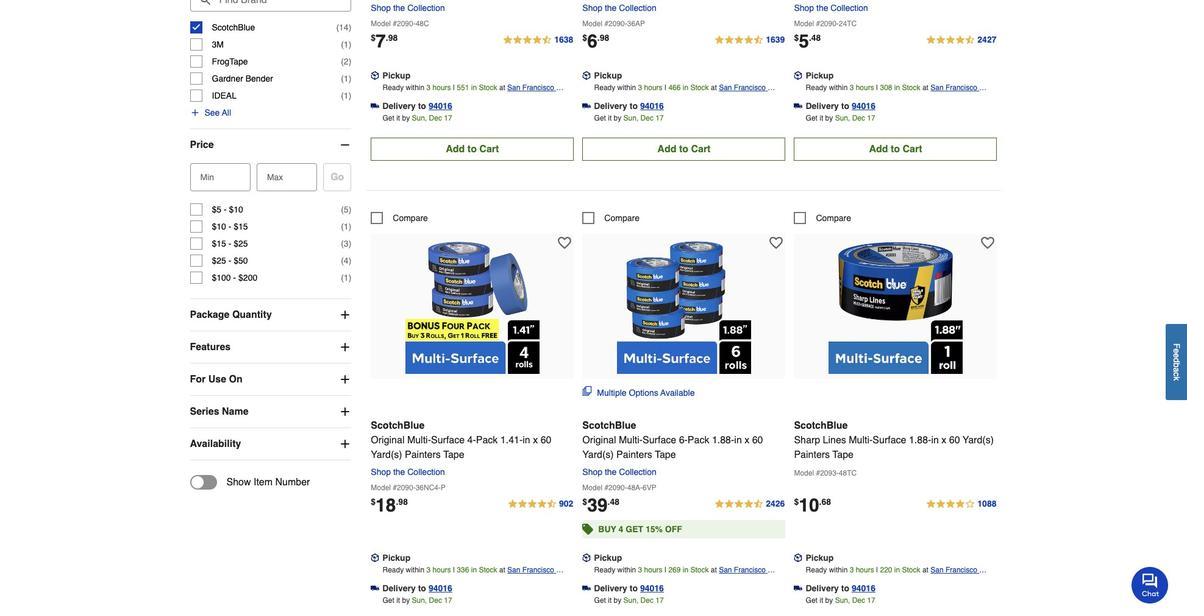 Task type: vqa. For each thing, say whether or not it's contained in the screenshot.


Task type: describe. For each thing, give the bounding box(es) containing it.
60 for original multi-surface 6-pack 1.88-in x 60 yard(s) painters tape
[[752, 435, 763, 446]]

1.88- inside scotchblue original multi-surface 6-pack 1.88-in x 60 yard(s) painters tape
[[712, 435, 734, 446]]

go
[[331, 172, 344, 183]]

for use on button
[[190, 364, 351, 396]]

pack for 6-
[[688, 435, 709, 446]]

x for 1.41-
[[533, 435, 538, 446]]

the up model # 2090-48a-6vp
[[605, 467, 617, 477]]

surface for 6-
[[643, 435, 676, 446]]

multiple options available
[[597, 388, 695, 398]]

actual price $7.98 element
[[371, 30, 398, 52]]

- for $5
[[224, 205, 227, 215]]

show item number
[[226, 477, 310, 488]]

by for ready within 3 hours | 269 in stock at san francisco lowe's
[[614, 597, 621, 605]]

4-
[[467, 435, 476, 446]]

scotchblue sharp lines multi-surface 1.88-in x 60 yard(s) painters tape
[[794, 420, 994, 461]]

within for ready within 3 hours | 220 in stock at san francisco lowe's
[[829, 566, 848, 575]]

san for ready within 3 hours | 336 in stock at san francisco lowe's
[[507, 566, 520, 575]]

model for model # 2090-36nc4-p
[[371, 484, 391, 492]]

truck filled image for ready within 3 hours | 308 in stock at san francisco lowe's
[[794, 102, 803, 110]]

package
[[190, 310, 230, 321]]

3m
[[212, 40, 224, 49]]

delivery for ready within 3 hours | 269 in stock at san francisco lowe's
[[594, 584, 627, 594]]

2093-
[[820, 469, 839, 478]]

to for 466
[[630, 101, 638, 111]]

max
[[267, 172, 283, 182]]

lines
[[823, 435, 846, 446]]

$25 - $50
[[212, 256, 248, 266]]

options
[[629, 388, 658, 398]]

94016 for 220
[[852, 584, 875, 594]]

1639 button
[[714, 33, 786, 47]]

see all button
[[190, 107, 231, 119]]

use
[[208, 374, 226, 385]]

2090- for 36ap
[[608, 19, 627, 28]]

36nc4-
[[416, 484, 441, 492]]

$100
[[212, 273, 231, 283]]

gardner
[[212, 74, 243, 83]]

at for 551
[[499, 83, 505, 92]]

scotchblue original multi-surface 6-pack 1.88-in x 60 yard(s) painters tape
[[582, 420, 763, 461]]

6-
[[679, 435, 688, 446]]

at for 336
[[499, 566, 505, 575]]

ready within 3 hours | 308 in stock at san francisco lowe's
[[806, 83, 979, 104]]

1638 button
[[502, 33, 574, 47]]

available
[[660, 388, 695, 398]]

pickup for ready within 3 hours | 269 in stock at san francisco lowe's
[[594, 553, 622, 563]]

) for $15 - $25
[[349, 239, 351, 249]]

( for $25 - $50
[[341, 256, 344, 266]]

x inside scotchblue sharp lines multi-surface 1.88-in x 60 yard(s) painters tape
[[942, 435, 946, 446]]

| for 220
[[876, 566, 878, 575]]

2
[[344, 57, 349, 66]]

number
[[275, 477, 310, 488]]

| for 308
[[876, 83, 878, 92]]

) for $5 - $10
[[349, 205, 351, 215]]

4.5 stars image for 6
[[714, 33, 786, 47]]

39
[[587, 495, 608, 516]]

truck filled image for ready within 3 hours | 551 in stock at san francisco lowe's
[[371, 102, 379, 110]]

1638
[[554, 35, 573, 44]]

stock for 269
[[690, 566, 709, 575]]

- for $100
[[233, 273, 236, 283]]

4.5 stars image for 39
[[714, 497, 786, 512]]

model for model # 2090-24tc
[[794, 19, 814, 28]]

- for $25
[[228, 256, 231, 266]]

within for ready within 3 hours | 551 in stock at san francisco lowe's
[[406, 83, 424, 92]]

original for original multi-surface 6-pack 1.88-in x 60 yard(s) painters tape
[[582, 435, 616, 446]]

shop the collection link up model # 2090-36nc4-p
[[371, 467, 450, 477]]

60 inside scotchblue sharp lines multi-surface 1.88-in x 60 yard(s) painters tape
[[949, 435, 960, 446]]

shop the collection up model # 2090-36nc4-p
[[371, 467, 445, 477]]

0 vertical spatial $10
[[229, 205, 243, 215]]

1 add from the left
[[446, 144, 465, 155]]

2 e from the top
[[1172, 354, 1182, 359]]

delivery to 94016 for ready within 3 hours | 551 in stock at san francisco lowe's
[[382, 101, 452, 111]]

.68
[[819, 497, 831, 507]]

4 for (
[[344, 256, 349, 266]]

2 add from the left
[[657, 144, 676, 155]]

ready within 3 hours | 220 in stock at san francisco lowe's
[[806, 566, 979, 587]]

at for 466
[[711, 83, 717, 92]]

94016 button for 551
[[429, 100, 452, 112]]

san for ready within 3 hours | 220 in stock at san francisco lowe's
[[931, 566, 944, 575]]

plus image inside see all button
[[190, 108, 200, 118]]

see all
[[205, 108, 231, 118]]

94016 button for 336
[[429, 583, 452, 595]]

# for 2090-48a-6vp
[[604, 484, 608, 492]]

$200
[[238, 273, 257, 283]]

model # 2090-36nc4-p
[[371, 484, 446, 492]]

item
[[254, 477, 273, 488]]

1002790814 element
[[582, 212, 640, 224]]

san francisco lowe's button for ready within 3 hours | 336 in stock at san francisco lowe's
[[507, 564, 574, 587]]

it for ready within 3 hours | 269 in stock at san francisco lowe's
[[608, 597, 612, 605]]

1 horizontal spatial $25
[[234, 239, 248, 249]]

it for ready within 3 hours | 308 in stock at san francisco lowe's
[[820, 114, 823, 122]]

94016 button for 220
[[852, 583, 875, 595]]

get
[[626, 525, 643, 534]]

( for $15 - $25
[[341, 239, 344, 249]]

multi- for 6-
[[619, 435, 643, 446]]

sun, for ready within 3 hours | 308 in stock at san francisco lowe's
[[835, 114, 850, 122]]

ready within 3 hours | 466 in stock at san francisco lowe's
[[594, 83, 768, 104]]

within for ready within 3 hours | 269 in stock at san francisco lowe's
[[617, 566, 636, 575]]

17 for 466
[[656, 114, 664, 122]]

$ 18 .98
[[371, 495, 408, 516]]

add to cart for 3rd add to cart 'button' from the right
[[446, 144, 499, 155]]

sharp
[[794, 435, 820, 446]]

actual price $18.98 element
[[371, 495, 408, 516]]

name
[[222, 407, 248, 418]]

$100 - $200
[[212, 273, 257, 283]]

buy 4 get 15% off
[[598, 525, 682, 534]]

painters inside scotchblue sharp lines multi-surface 1.88-in x 60 yard(s) painters tape
[[794, 450, 830, 461]]

( 1 ) for ideal
[[341, 91, 351, 101]]

3 for ready within 3 hours | 269 in stock at san francisco lowe's
[[638, 566, 642, 575]]

delivery for ready within 3 hours | 308 in stock at san francisco lowe's
[[806, 101, 839, 111]]

48c
[[416, 19, 429, 28]]

94016 for 308
[[852, 101, 875, 111]]

the up model # 2090-36nc4-p
[[393, 467, 405, 477]]

Find Brand text field
[[190, 0, 351, 11]]

add to cart for 1st add to cart 'button' from the right
[[869, 144, 922, 155]]

in for scotchblue sharp lines multi-surface 1.88-in x 60 yard(s) painters tape
[[931, 435, 939, 446]]

ready for ready within 3 hours | 308 in stock at san francisco lowe's
[[806, 83, 827, 92]]

( 5 )
[[341, 205, 351, 215]]

1 heart outline image from the left
[[770, 236, 783, 250]]

off
[[665, 525, 682, 534]]

( for $5 - $10
[[341, 205, 344, 215]]

3 add to cart button from the left
[[794, 138, 997, 161]]

ready for ready within 3 hours | 466 in stock at san francisco lowe's
[[594, 83, 615, 92]]

get it by sun, dec 17 for ready within 3 hours | 269 in stock at san francisco lowe's
[[594, 597, 664, 605]]

1088
[[978, 499, 997, 509]]

0 horizontal spatial $25
[[212, 256, 226, 266]]

hours for 220
[[856, 566, 874, 575]]

tape for 4-
[[443, 450, 464, 461]]

1 add to cart button from the left
[[371, 138, 574, 161]]

6
[[587, 30, 597, 52]]

1002939272 element
[[371, 212, 428, 224]]

ideal
[[212, 91, 237, 101]]

get it by sun, dec 17 for ready within 3 hours | 308 in stock at san francisco lowe's
[[806, 114, 875, 122]]

model # 2093-48tc
[[794, 469, 857, 478]]

delivery to 94016 for ready within 3 hours | 269 in stock at san francisco lowe's
[[594, 584, 664, 594]]

pickup for ready within 3 hours | 336 in stock at san francisco lowe's
[[382, 553, 410, 563]]

min
[[200, 172, 214, 182]]

$ 7 .98
[[371, 30, 398, 52]]

model # 2090-24tc
[[794, 19, 857, 28]]

( 1 ) for 3m
[[341, 40, 351, 49]]

pickup for ready within 3 hours | 220 in stock at san francisco lowe's
[[806, 553, 834, 563]]

ready within 3 hours | 269 in stock at san francisco lowe's
[[594, 566, 768, 587]]

18
[[376, 495, 396, 516]]

pickup image for ready within 3 hours | 336 in stock at san francisco lowe's
[[371, 554, 379, 563]]

k
[[1172, 377, 1182, 381]]

truck filled image
[[582, 585, 591, 593]]

| for 336
[[453, 566, 455, 575]]

get it by sun, dec 17 for ready within 3 hours | 466 in stock at san francisco lowe's
[[594, 114, 664, 122]]

shop the collection for 24tc
[[794, 3, 868, 13]]

14
[[339, 22, 349, 32]]

sun, for ready within 3 hours | 336 in stock at san francisco lowe's
[[412, 597, 427, 605]]

actual price $39.48 element
[[582, 495, 619, 516]]

17 for 308
[[867, 114, 875, 122]]

to for 336
[[418, 584, 426, 594]]

show
[[226, 477, 251, 488]]

1.88- inside scotchblue sharp lines multi-surface 1.88-in x 60 yard(s) painters tape
[[909, 435, 931, 446]]

truck filled image for ready within 3 hours | 466 in stock at san francisco lowe's
[[582, 102, 591, 110]]

2 cart from the left
[[691, 144, 711, 155]]

551
[[457, 83, 469, 92]]

$50
[[234, 256, 248, 266]]

heart outline image
[[558, 236, 571, 250]]

actual price $10.68 element
[[794, 495, 831, 516]]

2426
[[766, 499, 785, 509]]

hours for 466
[[644, 83, 662, 92]]

4 for buy
[[619, 525, 623, 534]]

4 stars image
[[926, 497, 997, 512]]

$5 - $10
[[212, 205, 243, 215]]

6vp
[[643, 484, 656, 492]]

( 14 )
[[336, 22, 351, 32]]

multiple
[[597, 388, 627, 398]]

shop the collection link for 36ap
[[582, 3, 661, 13]]

stock for 308
[[902, 83, 920, 92]]

24tc
[[839, 19, 857, 28]]

94016 button for 308
[[852, 100, 875, 112]]

2427
[[978, 35, 997, 44]]

a
[[1172, 368, 1182, 373]]

shop up model # 2090-36nc4-p
[[371, 467, 391, 477]]

collection for 2090-36ap
[[619, 3, 656, 13]]

get for ready within 3 hours | 220 in stock at san francisco lowe's
[[806, 597, 818, 605]]

$ 10 .68
[[794, 495, 831, 516]]

at for 220
[[922, 566, 928, 575]]

94016 for 269
[[640, 584, 664, 594]]

48a-
[[627, 484, 643, 492]]

within for ready within 3 hours | 308 in stock at san francisco lowe's
[[829, 83, 848, 92]]

stock for 220
[[902, 566, 920, 575]]

series
[[190, 407, 219, 418]]

all
[[222, 108, 231, 118]]

308
[[880, 83, 892, 92]]

1 cart from the left
[[479, 144, 499, 155]]



Task type: locate. For each thing, give the bounding box(es) containing it.
1639
[[766, 35, 785, 44]]

3 left 466 on the top of page
[[638, 83, 642, 92]]

0 horizontal spatial add
[[446, 144, 465, 155]]

| inside ready within 3 hours | 269 in stock at san francisco lowe's
[[665, 566, 666, 575]]

|
[[453, 83, 455, 92], [665, 83, 666, 92], [876, 83, 878, 92], [453, 566, 455, 575], [665, 566, 666, 575], [876, 566, 878, 575]]

shop the collection link
[[371, 3, 450, 13], [582, 3, 661, 13], [794, 3, 873, 13], [371, 467, 450, 477], [582, 467, 661, 477]]

hours inside ready within 3 hours | 466 in stock at san francisco lowe's
[[644, 83, 662, 92]]

3 60 from the left
[[949, 435, 960, 446]]

shop the collection up model # 2090-24tc
[[794, 3, 868, 13]]

2 surface from the left
[[643, 435, 676, 446]]

add to cart down "ready within 3 hours | 551 in stock at san francisco lowe's"
[[446, 144, 499, 155]]

heart outline image
[[770, 236, 783, 250], [981, 236, 995, 250]]

17 down ready within 3 hours | 336 in stock at san francisco lowe's
[[444, 597, 452, 605]]

frogtape
[[212, 57, 248, 66]]

package quantity button
[[190, 299, 351, 331]]

minus image
[[339, 139, 351, 151]]

collection up the 48a-
[[619, 467, 656, 477]]

0 horizontal spatial cart
[[479, 144, 499, 155]]

3 tape from the left
[[832, 450, 854, 461]]

sun, for ready within 3 hours | 466 in stock at san francisco lowe's
[[623, 114, 638, 122]]

shop the collection for 36ap
[[582, 3, 656, 13]]

original
[[371, 435, 404, 446], [582, 435, 616, 446]]

hours left 269
[[644, 566, 662, 575]]

shop the collection link up model # 2090-48a-6vp
[[582, 467, 661, 477]]

$25 up $50
[[234, 239, 248, 249]]

pickup for ready within 3 hours | 308 in stock at san francisco lowe's
[[806, 71, 834, 80]]

0 horizontal spatial $10
[[212, 222, 226, 232]]

stock inside ready within 3 hours | 336 in stock at san francisco lowe's
[[479, 566, 497, 575]]

.98 down model # 2090-48c
[[386, 33, 398, 42]]

0 horizontal spatial add to cart button
[[371, 138, 574, 161]]

ready inside ready within 3 hours | 269 in stock at san francisco lowe's
[[594, 566, 615, 575]]

the
[[393, 3, 405, 13], [605, 3, 617, 13], [816, 3, 828, 13], [393, 467, 405, 477], [605, 467, 617, 477]]

$ inside $ 18 .98
[[371, 497, 376, 507]]

quantity
[[232, 310, 272, 321]]

1 vertical spatial $10
[[212, 222, 226, 232]]

60 inside scotchblue original multi-surface 6-pack 1.88-in x 60 yard(s) painters tape
[[752, 435, 763, 446]]

$ inside the $ 5 .48
[[794, 33, 799, 42]]

1 horizontal spatial 5
[[799, 30, 809, 52]]

2 tape from the left
[[655, 450, 676, 461]]

.98 inside the "$ 6 .98"
[[597, 33, 609, 42]]

3 for ready within 3 hours | 220 in stock at san francisco lowe's
[[850, 566, 854, 575]]

in inside scotchblue original multi-surface 4-pack 1.41-in x 60 yard(s) painters tape
[[523, 435, 530, 446]]

collection up 36nc4- at bottom
[[407, 467, 445, 477]]

1 horizontal spatial pack
[[688, 435, 709, 446]]

# up .68
[[816, 469, 820, 478]]

by
[[402, 114, 410, 122], [614, 114, 621, 122], [825, 114, 833, 122], [402, 597, 410, 605], [614, 597, 621, 605], [825, 597, 833, 605]]

yard(s) inside scotchblue original multi-surface 4-pack 1.41-in x 60 yard(s) painters tape
[[371, 450, 402, 461]]

bender
[[246, 74, 273, 83]]

4.5 stars image containing 2427
[[926, 33, 997, 47]]

1 ) from the top
[[349, 22, 351, 32]]

466
[[668, 83, 681, 92]]

lowe's inside ready within 3 hours | 269 in stock at san francisco lowe's
[[719, 578, 741, 587]]

1 horizontal spatial pickup image
[[582, 554, 591, 563]]

1 pack from the left
[[476, 435, 498, 446]]

.48 down model # 2090-48a-6vp
[[608, 497, 619, 507]]

5 ( 1 ) from the top
[[341, 273, 351, 283]]

stock right 336
[[479, 566, 497, 575]]

san right 551
[[507, 83, 520, 92]]

scotchblue original multi-surface 4-pack 1.41-in x 60 yard(s) painters tape image
[[405, 240, 539, 374]]

3 add from the left
[[869, 144, 888, 155]]

tape down lines
[[832, 450, 854, 461]]

10
[[799, 495, 819, 516]]

model
[[371, 19, 391, 28], [582, 19, 602, 28], [794, 19, 814, 28], [794, 469, 814, 478], [371, 484, 391, 492], [582, 484, 602, 492]]

1 60 from the left
[[541, 435, 551, 446]]

1 horizontal spatial 60
[[752, 435, 763, 446]]

5 1 from the top
[[344, 273, 349, 283]]

2 horizontal spatial tape
[[832, 450, 854, 461]]

tape inside scotchblue original multi-surface 6-pack 1.88-in x 60 yard(s) painters tape
[[655, 450, 676, 461]]

2090- up the $ 5 .48 on the top right of the page
[[820, 19, 839, 28]]

- left $50
[[228, 256, 231, 266]]

$ inside $ 39 .48
[[582, 497, 587, 507]]

shop the collection
[[371, 3, 445, 13], [582, 3, 656, 13], [794, 3, 868, 13], [371, 467, 445, 477], [582, 467, 656, 477]]

features
[[190, 342, 231, 353]]

2 1 from the top
[[344, 74, 349, 83]]

4.5 stars image containing 1638
[[502, 33, 574, 47]]

model # 2090-36ap
[[582, 19, 645, 28]]

$ inside the "$ 6 .98"
[[582, 33, 587, 42]]

within inside ready within 3 hours | 269 in stock at san francisco lowe's
[[617, 566, 636, 575]]

$15 up '$15 - $25'
[[234, 222, 248, 232]]

surface inside scotchblue original multi-surface 4-pack 1.41-in x 60 yard(s) painters tape
[[431, 435, 465, 446]]

francisco inside ready within 3 hours | 308 in stock at san francisco lowe's
[[946, 83, 977, 92]]

( for gardner bender
[[341, 74, 344, 83]]

0 horizontal spatial 60
[[541, 435, 551, 446]]

1 horizontal spatial multi-
[[619, 435, 643, 446]]

sun, down ready within 3 hours | 308 in stock at san francisco lowe's
[[835, 114, 850, 122]]

3 up ( 4 )
[[344, 239, 349, 249]]

dec for 466
[[641, 114, 654, 122]]

to for 551
[[418, 101, 426, 111]]

1 painters from the left
[[405, 450, 441, 461]]

0 vertical spatial 4
[[344, 256, 349, 266]]

pickup image down 7
[[371, 71, 379, 80]]

francisco inside ready within 3 hours | 220 in stock at san francisco lowe's
[[946, 566, 977, 575]]

delivery for ready within 3 hours | 466 in stock at san francisco lowe's
[[594, 101, 627, 111]]

get it by sun, dec 17 down ready within 3 hours | 308 in stock at san francisco lowe's
[[806, 114, 875, 122]]

lowe's for ready within 3 hours | 308 in stock at san francisco lowe's
[[931, 96, 953, 104]]

1 plus image from the top
[[339, 309, 351, 321]]

add
[[446, 144, 465, 155], [657, 144, 676, 155], [869, 144, 888, 155]]

gardner bender
[[212, 74, 273, 83]]

2 horizontal spatial cart
[[903, 144, 922, 155]]

1 horizontal spatial original
[[582, 435, 616, 446]]

francisco for ready within 3 hours | 269 in stock at san francisco lowe's
[[734, 566, 766, 575]]

| inside ready within 3 hours | 220 in stock at san francisco lowe's
[[876, 566, 878, 575]]

price button
[[190, 129, 351, 161]]

7 ) from the top
[[349, 222, 351, 232]]

0 horizontal spatial pickup image
[[371, 71, 379, 80]]

0 horizontal spatial tape
[[443, 450, 464, 461]]

plus image inside "series name" button
[[339, 406, 351, 418]]

3 ) from the top
[[349, 57, 351, 66]]

2 add to cart button from the left
[[582, 138, 786, 161]]

multi- inside scotchblue original multi-surface 4-pack 1.41-in x 60 yard(s) painters tape
[[407, 435, 431, 446]]

san inside ready within 3 hours | 336 in stock at san francisco lowe's
[[507, 566, 520, 575]]

( 3 )
[[341, 239, 351, 249]]

in
[[471, 83, 477, 92], [683, 83, 688, 92], [894, 83, 900, 92], [523, 435, 530, 446], [734, 435, 742, 446], [931, 435, 939, 446], [471, 566, 477, 575], [683, 566, 688, 575], [894, 566, 900, 575]]

1 vertical spatial pickup image
[[582, 554, 591, 563]]

$
[[371, 33, 376, 42], [582, 33, 587, 42], [794, 33, 799, 42], [371, 497, 376, 507], [582, 497, 587, 507], [794, 497, 799, 507]]

3 painters from the left
[[794, 450, 830, 461]]

within down get
[[617, 566, 636, 575]]

pack inside scotchblue original multi-surface 6-pack 1.88-in x 60 yard(s) painters tape
[[688, 435, 709, 446]]

pickup image down 10
[[794, 554, 803, 563]]

delivery for ready within 3 hours | 551 in stock at san francisco lowe's
[[382, 101, 416, 111]]

lowe's inside ready within 3 hours | 466 in stock at san francisco lowe's
[[719, 96, 741, 104]]

francisco inside "ready within 3 hours | 551 in stock at san francisco lowe's"
[[522, 83, 554, 92]]

at right 336
[[499, 566, 505, 575]]

surface for 4-
[[431, 435, 465, 446]]

pickup image down 18 at the left of the page
[[371, 554, 379, 563]]

2 ( 1 ) from the top
[[341, 74, 351, 83]]

2 horizontal spatial surface
[[873, 435, 906, 446]]

on
[[229, 374, 242, 385]]

shop the collection up model # 2090-48c
[[371, 3, 445, 13]]

15%
[[646, 525, 663, 534]]

multi-
[[407, 435, 431, 446], [619, 435, 643, 446], [849, 435, 873, 446]]

| left 466 on the top of page
[[665, 83, 666, 92]]

add to cart down ready within 3 hours | 308 in stock at san francisco lowe's
[[869, 144, 922, 155]]

1.88-
[[712, 435, 734, 446], [909, 435, 931, 446]]

at inside ready within 3 hours | 308 in stock at san francisco lowe's
[[922, 83, 928, 92]]

.48 inside $ 39 .48
[[608, 497, 619, 507]]

4 ) from the top
[[349, 74, 351, 83]]

1 horizontal spatial add
[[657, 144, 676, 155]]

model up 39
[[582, 484, 602, 492]]

shop the collection link up model # 2090-36ap
[[582, 3, 661, 13]]

dec for 308
[[852, 114, 865, 122]]

buy
[[598, 525, 616, 534]]

0 horizontal spatial .48
[[608, 497, 619, 507]]

0 horizontal spatial surface
[[431, 435, 465, 446]]

0 horizontal spatial heart outline image
[[770, 236, 783, 250]]

yard(s)
[[963, 435, 994, 446], [371, 450, 402, 461], [582, 450, 614, 461]]

3 compare from the left
[[816, 213, 851, 223]]

0 horizontal spatial multi-
[[407, 435, 431, 446]]

compare inside 1002939272 element
[[393, 213, 428, 223]]

0 horizontal spatial painters
[[405, 450, 441, 461]]

shop
[[371, 3, 391, 13], [582, 3, 602, 13], [794, 3, 814, 13], [371, 467, 391, 477], [582, 467, 602, 477]]

1 horizontal spatial yard(s)
[[582, 450, 614, 461]]

3 inside ready within 3 hours | 466 in stock at san francisco lowe's
[[638, 83, 642, 92]]

b
[[1172, 363, 1182, 368]]

2 horizontal spatial x
[[942, 435, 946, 446]]

san francisco lowe's button
[[507, 81, 574, 104], [719, 81, 786, 104], [931, 81, 997, 104], [507, 564, 574, 587], [719, 564, 786, 587], [931, 564, 997, 587]]

actual price $5.48 element
[[794, 30, 821, 52]]

2 horizontal spatial painters
[[794, 450, 830, 461]]

9 ) from the top
[[349, 256, 351, 266]]

tag filled image
[[582, 521, 593, 538]]

1088 button
[[926, 497, 997, 512]]

san inside ready within 3 hours | 269 in stock at san francisco lowe's
[[719, 566, 732, 575]]

) down ( 4 )
[[349, 273, 351, 283]]

delivery to 94016 for ready within 3 hours | 336 in stock at san francisco lowe's
[[382, 584, 452, 594]]

availability button
[[190, 429, 351, 460]]

$15
[[234, 222, 248, 232], [212, 239, 226, 249]]

shop up model # 2090-48a-6vp
[[582, 467, 602, 477]]

3 left 551
[[426, 83, 431, 92]]

plus image inside features button
[[339, 341, 351, 354]]

model for model # 2093-48tc
[[794, 469, 814, 478]]

stock for 336
[[479, 566, 497, 575]]

) down ( 2 )
[[349, 91, 351, 101]]

17 down ready within 3 hours | 220 in stock at san francisco lowe's
[[867, 597, 875, 605]]

hours inside ready within 3 hours | 308 in stock at san francisco lowe's
[[856, 83, 874, 92]]

model up actual price $5.48 element
[[794, 19, 814, 28]]

in inside ready within 3 hours | 336 in stock at san francisco lowe's
[[471, 566, 477, 575]]

san inside ready within 3 hours | 308 in stock at san francisco lowe's
[[931, 83, 944, 92]]

collection up 48c
[[407, 3, 445, 13]]

$ for 6
[[582, 33, 587, 42]]

1 1 from the top
[[344, 40, 349, 49]]

hours inside ready within 3 hours | 220 in stock at san francisco lowe's
[[856, 566, 874, 575]]

2 horizontal spatial compare
[[816, 213, 851, 223]]

( 2 )
[[341, 57, 351, 66]]

f
[[1172, 344, 1182, 349]]

san inside "ready within 3 hours | 551 in stock at san francisco lowe's"
[[507, 83, 520, 92]]

$10 - $15
[[212, 222, 248, 232]]

pickup down buy
[[594, 553, 622, 563]]

1 surface from the left
[[431, 435, 465, 446]]

0 vertical spatial pickup image
[[371, 71, 379, 80]]

2 original from the left
[[582, 435, 616, 446]]

within left 336
[[406, 566, 424, 575]]

san for ready within 3 hours | 551 in stock at san francisco lowe's
[[507, 83, 520, 92]]

3 for ready within 3 hours | 466 in stock at san francisco lowe's
[[638, 83, 642, 92]]

model # 2090-48c
[[371, 19, 429, 28]]

1 horizontal spatial $15
[[234, 222, 248, 232]]

yard(s) inside scotchblue sharp lines multi-surface 1.88-in x 60 yard(s) painters tape
[[963, 435, 994, 446]]

4.5 stars image containing 2426
[[714, 497, 786, 512]]

get it by sun, dec 17 down ready within 3 hours | 336 in stock at san francisco lowe's
[[383, 597, 452, 605]]

3 cart from the left
[[903, 144, 922, 155]]

1 horizontal spatial add to cart button
[[582, 138, 786, 161]]

pickup image
[[582, 71, 591, 80], [794, 71, 803, 80], [371, 554, 379, 563], [794, 554, 803, 563]]

go button
[[323, 163, 351, 191]]

delivery to 94016 for ready within 3 hours | 466 in stock at san francisco lowe's
[[594, 101, 664, 111]]

san inside ready within 3 hours | 466 in stock at san francisco lowe's
[[719, 83, 732, 92]]

at inside ready within 3 hours | 336 in stock at san francisco lowe's
[[499, 566, 505, 575]]

painters inside scotchblue original multi-surface 6-pack 1.88-in x 60 yard(s) painters tape
[[616, 450, 652, 461]]

4.5 stars image for 18
[[507, 497, 574, 512]]

san francisco lowe's button for ready within 3 hours | 269 in stock at san francisco lowe's
[[719, 564, 786, 587]]

3 ( 1 ) from the top
[[341, 91, 351, 101]]

60 inside scotchblue original multi-surface 4-pack 1.41-in x 60 yard(s) painters tape
[[541, 435, 551, 446]]

3 1 from the top
[[344, 91, 349, 101]]

delivery to 94016 for ready within 3 hours | 308 in stock at san francisco lowe's
[[806, 101, 875, 111]]

sun, down ready within 3 hours | 336 in stock at san francisco lowe's
[[412, 597, 427, 605]]

8 ) from the top
[[349, 239, 351, 249]]

hours left 220
[[856, 566, 874, 575]]

yard(s) inside scotchblue original multi-surface 6-pack 1.88-in x 60 yard(s) painters tape
[[582, 450, 614, 461]]

sun, down ready within 3 hours | 220 in stock at san francisco lowe's
[[835, 597, 850, 605]]

$15 - $25
[[212, 239, 248, 249]]

cart down ready within 3 hours | 466 in stock at san francisco lowe's
[[691, 144, 711, 155]]

1 horizontal spatial add to cart
[[657, 144, 711, 155]]

3 inside "ready within 3 hours | 551 in stock at san francisco lowe's"
[[426, 83, 431, 92]]

in inside scotchblue sharp lines multi-surface 1.88-in x 60 yard(s) painters tape
[[931, 435, 939, 446]]

pickup image down tag filled icon
[[582, 554, 591, 563]]

tape inside scotchblue original multi-surface 4-pack 1.41-in x 60 yard(s) painters tape
[[443, 450, 464, 461]]

1 horizontal spatial $10
[[229, 205, 243, 215]]

3 inside ready within 3 hours | 269 in stock at san francisco lowe's
[[638, 566, 642, 575]]

1 horizontal spatial 1.88-
[[909, 435, 931, 446]]

2090- for 24tc
[[820, 19, 839, 28]]

ready inside ready within 3 hours | 336 in stock at san francisco lowe's
[[383, 566, 404, 575]]

4.5 stars image containing 902
[[507, 497, 574, 512]]

series name button
[[190, 396, 351, 428]]

.98 for 18
[[396, 497, 408, 507]]

1 vertical spatial $25
[[212, 256, 226, 266]]

4 down the '( 3 )'
[[344, 256, 349, 266]]

0 horizontal spatial $15
[[212, 239, 226, 249]]

3 multi- from the left
[[849, 435, 873, 446]]

1 e from the top
[[1172, 349, 1182, 354]]

( down the '( 3 )'
[[341, 256, 344, 266]]

) up ( 2 )
[[349, 40, 351, 49]]

shop the collection up model # 2090-36ap
[[582, 3, 656, 13]]

$10 up $10 - $15
[[229, 205, 243, 215]]

1 horizontal spatial 4
[[619, 525, 623, 534]]

painters down sharp
[[794, 450, 830, 461]]

scotchblue for scotchblue original multi-surface 4-pack 1.41-in x 60 yard(s) painters tape
[[371, 420, 425, 431]]

hours inside ready within 3 hours | 269 in stock at san francisco lowe's
[[644, 566, 662, 575]]

plus image
[[190, 108, 200, 118], [339, 341, 351, 354], [339, 406, 351, 418], [339, 438, 351, 450]]

stock right 220
[[902, 566, 920, 575]]

| inside ready within 3 hours | 308 in stock at san francisco lowe's
[[876, 83, 878, 92]]

scotchblue for scotchblue original multi-surface 6-pack 1.88-in x 60 yard(s) painters tape
[[582, 420, 636, 431]]

x inside scotchblue original multi-surface 6-pack 1.88-in x 60 yard(s) painters tape
[[745, 435, 749, 446]]

2 horizontal spatial 60
[[949, 435, 960, 446]]

lowe's inside ready within 3 hours | 308 in stock at san francisco lowe's
[[931, 96, 953, 104]]

hours left 336
[[433, 566, 451, 575]]

2 horizontal spatial add to cart button
[[794, 138, 997, 161]]

$ inside $ 10 .68
[[794, 497, 799, 507]]

2 x from the left
[[745, 435, 749, 446]]

0 horizontal spatial 1.88-
[[712, 435, 734, 446]]

pickup down actual price $5.48 element
[[806, 71, 834, 80]]

pickup
[[382, 71, 410, 80], [594, 71, 622, 80], [806, 71, 834, 80], [382, 553, 410, 563], [594, 553, 622, 563], [806, 553, 834, 563]]

4.5 stars image
[[502, 33, 574, 47], [714, 33, 786, 47], [926, 33, 997, 47], [507, 497, 574, 512], [714, 497, 786, 512]]

.98 inside $ 18 .98
[[396, 497, 408, 507]]

| inside "ready within 3 hours | 551 in stock at san francisco lowe's"
[[453, 83, 455, 92]]

francisco inside ready within 3 hours | 269 in stock at san francisco lowe's
[[734, 566, 766, 575]]

2 horizontal spatial add
[[869, 144, 888, 155]]

multi- inside scotchblue original multi-surface 6-pack 1.88-in x 60 yard(s) painters tape
[[619, 435, 643, 446]]

$ 6 .98
[[582, 30, 609, 52]]

pickup for ready within 3 hours | 551 in stock at san francisco lowe's
[[382, 71, 410, 80]]

dec down ready within 3 hours | 220 in stock at san francisco lowe's
[[852, 597, 865, 605]]

compare inside 5002455895 element
[[816, 213, 851, 223]]

1 ( 1 ) from the top
[[341, 40, 351, 49]]

5 ) from the top
[[349, 91, 351, 101]]

lowe's for ready within 3 hours | 269 in stock at san francisco lowe's
[[719, 578, 741, 587]]

sun, for ready within 3 hours | 220 in stock at san francisco lowe's
[[835, 597, 850, 605]]

1 1.88- from the left
[[712, 435, 734, 446]]

3 inside ready within 3 hours | 308 in stock at san francisco lowe's
[[850, 83, 854, 92]]

( 4 )
[[341, 256, 351, 266]]

0 horizontal spatial pack
[[476, 435, 498, 446]]

collection up 24tc
[[831, 3, 868, 13]]

| inside ready within 3 hours | 336 in stock at san francisco lowe's
[[453, 566, 455, 575]]

francisco for ready within 3 hours | 308 in stock at san francisco lowe's
[[946, 83, 977, 92]]

1 horizontal spatial tape
[[655, 450, 676, 461]]

7
[[376, 30, 386, 52]]

surface inside scotchblue original multi-surface 6-pack 1.88-in x 60 yard(s) painters tape
[[643, 435, 676, 446]]

2 horizontal spatial add to cart
[[869, 144, 922, 155]]

1 horizontal spatial cart
[[691, 144, 711, 155]]

by for ready within 3 hours | 220 in stock at san francisco lowe's
[[825, 597, 833, 605]]

yard(s) for original multi-surface 4-pack 1.41-in x 60 yard(s) painters tape
[[371, 450, 402, 461]]

stock right 269
[[690, 566, 709, 575]]

2 horizontal spatial yard(s)
[[963, 435, 994, 446]]

get it by sun, dec 17 down ready within 3 hours | 220 in stock at san francisco lowe's
[[806, 597, 875, 605]]

dec down "ready within 3 hours | 551 in stock at san francisco lowe's"
[[429, 114, 442, 122]]

2090- up actual price $18.98 element
[[397, 484, 416, 492]]

san inside ready within 3 hours | 220 in stock at san francisco lowe's
[[931, 566, 944, 575]]

$15 up $25 - $50
[[212, 239, 226, 249]]

.98 down model # 2090-36nc4-p
[[396, 497, 408, 507]]

1 vertical spatial .48
[[608, 497, 619, 507]]

at inside "ready within 3 hours | 551 in stock at san francisco lowe's"
[[499, 83, 505, 92]]

d
[[1172, 359, 1182, 363]]

) for scotchblue
[[349, 22, 351, 32]]

2426 button
[[714, 497, 786, 512]]

stock inside ready within 3 hours | 269 in stock at san francisco lowe's
[[690, 566, 709, 575]]

| left 336
[[453, 566, 455, 575]]

package quantity
[[190, 310, 272, 321]]

series name
[[190, 407, 248, 418]]

17 for 336
[[444, 597, 452, 605]]

in inside ready within 3 hours | 220 in stock at san francisco lowe's
[[894, 566, 900, 575]]

4.5 stars image containing 1639
[[714, 33, 786, 47]]

shop the collection link for 24tc
[[794, 3, 873, 13]]

36ap
[[627, 19, 645, 28]]

delivery
[[382, 101, 416, 111], [594, 101, 627, 111], [806, 101, 839, 111], [382, 584, 416, 594], [594, 584, 627, 594], [806, 584, 839, 594]]

get it by sun, dec 17 down ready within 3 hours | 269 in stock at san francisco lowe's at bottom right
[[594, 597, 664, 605]]

in inside scotchblue original multi-surface 6-pack 1.88-in x 60 yard(s) painters tape
[[734, 435, 742, 446]]

3 for ready within 3 hours | 551 in stock at san francisco lowe's
[[426, 83, 431, 92]]

6 ) from the top
[[349, 205, 351, 215]]

- right $5
[[224, 205, 227, 215]]

truck filled image
[[371, 102, 379, 110], [582, 102, 591, 110], [794, 102, 803, 110], [371, 585, 379, 593], [794, 585, 803, 593]]

pickup image down actual price $5.48 element
[[794, 71, 803, 80]]

1 tape from the left
[[443, 450, 464, 461]]

pack for 4-
[[476, 435, 498, 446]]

collection for 2090-48c
[[407, 3, 445, 13]]

1 multi- from the left
[[407, 435, 431, 446]]

delivery to 94016 for ready within 3 hours | 220 in stock at san francisco lowe's
[[806, 584, 875, 594]]

$25
[[234, 239, 248, 249], [212, 256, 226, 266]]

0 horizontal spatial 4
[[344, 256, 349, 266]]

at inside ready within 3 hours | 466 in stock at san francisco lowe's
[[711, 83, 717, 92]]

see
[[205, 108, 220, 118]]

surface inside scotchblue sharp lines multi-surface 1.88-in x 60 yard(s) painters tape
[[873, 435, 906, 446]]

0 vertical spatial plus image
[[339, 309, 351, 321]]

0 vertical spatial .48
[[809, 33, 821, 42]]

within inside "ready within 3 hours | 551 in stock at san francisco lowe's"
[[406, 83, 424, 92]]

0 horizontal spatial 5
[[344, 205, 349, 215]]

painters inside scotchblue original multi-surface 4-pack 1.41-in x 60 yard(s) painters tape
[[405, 450, 441, 461]]

multi- inside scotchblue sharp lines multi-surface 1.88-in x 60 yard(s) painters tape
[[849, 435, 873, 446]]

1 for ideal
[[344, 91, 349, 101]]

60
[[541, 435, 551, 446], [752, 435, 763, 446], [949, 435, 960, 446]]

f e e d b a c k button
[[1166, 325, 1187, 401]]

( for frogtape
[[341, 57, 344, 66]]

902 button
[[507, 497, 574, 512]]

ready inside ready within 3 hours | 466 in stock at san francisco lowe's
[[594, 83, 615, 92]]

3 surface from the left
[[873, 435, 906, 446]]

2 painters from the left
[[616, 450, 652, 461]]

( 1 ) up ( 2 )
[[341, 40, 351, 49]]

collection
[[407, 3, 445, 13], [619, 3, 656, 13], [831, 3, 868, 13], [407, 467, 445, 477], [619, 467, 656, 477]]

17 down ready within 3 hours | 466 in stock at san francisco lowe's
[[656, 114, 664, 122]]

get for ready within 3 hours | 466 in stock at san francisco lowe's
[[594, 114, 606, 122]]

3 add to cart from the left
[[869, 144, 922, 155]]

scotchblue original multi-surface 4-pack 1.41-in x 60 yard(s) painters tape
[[371, 420, 551, 461]]

0 vertical spatial $15
[[234, 222, 248, 232]]

at inside ready within 3 hours | 220 in stock at san francisco lowe's
[[922, 566, 928, 575]]

94016 for 336
[[429, 584, 452, 594]]

features button
[[190, 332, 351, 363]]

stock inside ready within 3 hours | 220 in stock at san francisco lowe's
[[902, 566, 920, 575]]

10 ) from the top
[[349, 273, 351, 283]]

2 plus image from the top
[[339, 374, 351, 386]]

.48 inside the $ 5 .48
[[809, 33, 821, 42]]

show item number element
[[190, 475, 310, 490]]

delivery for ready within 3 hours | 336 in stock at san francisco lowe's
[[382, 584, 416, 594]]

stock for 466
[[690, 83, 709, 92]]

1 horizontal spatial painters
[[616, 450, 652, 461]]

hours inside ready within 3 hours | 336 in stock at san francisco lowe's
[[433, 566, 451, 575]]

4 ( 1 ) from the top
[[341, 222, 351, 232]]

plus image inside availability button
[[339, 438, 351, 450]]

) down 2
[[349, 74, 351, 83]]

1 horizontal spatial x
[[745, 435, 749, 446]]

220
[[880, 566, 892, 575]]

by for ready within 3 hours | 308 in stock at san francisco lowe's
[[825, 114, 833, 122]]

within inside ready within 3 hours | 466 in stock at san francisco lowe's
[[617, 83, 636, 92]]

pickup down actual price $18.98 element
[[382, 553, 410, 563]]

1 horizontal spatial heart outline image
[[981, 236, 995, 250]]

2 60 from the left
[[752, 435, 763, 446]]

5002455895 element
[[794, 212, 851, 224]]

| left 220
[[876, 566, 878, 575]]

francisco for ready within 3 hours | 220 in stock at san francisco lowe's
[[946, 566, 977, 575]]

the for 2090-36ap
[[605, 3, 617, 13]]

at right 269
[[711, 566, 717, 575]]

compare for '1002790814' element
[[604, 213, 640, 223]]

compare for 5002455895 element on the top right of the page
[[816, 213, 851, 223]]

tape inside scotchblue sharp lines multi-surface 1.88-in x 60 yard(s) painters tape
[[832, 450, 854, 461]]

in inside ready within 3 hours | 269 in stock at san francisco lowe's
[[683, 566, 688, 575]]

plus image
[[339, 309, 351, 321], [339, 374, 351, 386]]

( 1 ) down 2
[[341, 74, 351, 83]]

# up actual price $39.48 element
[[604, 484, 608, 492]]

get it by sun, dec 17 for ready within 3 hours | 336 in stock at san francisco lowe's
[[383, 597, 452, 605]]

$ right 2426 at the right of page
[[794, 497, 799, 507]]

1.41-
[[500, 435, 523, 446]]

0 horizontal spatial x
[[533, 435, 538, 446]]

stock
[[479, 83, 497, 92], [690, 83, 709, 92], [902, 83, 920, 92], [479, 566, 497, 575], [690, 566, 709, 575], [902, 566, 920, 575]]

1 x from the left
[[533, 435, 538, 446]]

94016 for 466
[[640, 101, 664, 111]]

.48
[[809, 33, 821, 42], [608, 497, 619, 507]]

0 vertical spatial 5
[[799, 30, 809, 52]]

add to cart button down ready within 3 hours | 466 in stock at san francisco lowe's
[[582, 138, 786, 161]]

san right 336
[[507, 566, 520, 575]]

1 add to cart from the left
[[446, 144, 499, 155]]

multi- up the 48a-
[[619, 435, 643, 446]]

) down ( 14 )
[[349, 57, 351, 66]]

scotchblue sharp lines multi-surface 1.88-in x 60 yard(s) painters tape image
[[829, 240, 963, 374]]

within inside ready within 3 hours | 308 in stock at san francisco lowe's
[[829, 83, 848, 92]]

.98 inside '$ 7 .98'
[[386, 33, 398, 42]]

1 horizontal spatial surface
[[643, 435, 676, 446]]

1 down ( 5 )
[[344, 222, 349, 232]]

dec
[[429, 114, 442, 122], [641, 114, 654, 122], [852, 114, 865, 122], [429, 597, 442, 605], [641, 597, 654, 605], [852, 597, 865, 605]]

.48 for 39
[[608, 497, 619, 507]]

3 inside ready within 3 hours | 336 in stock at san francisco lowe's
[[426, 566, 431, 575]]

ready inside ready within 3 hours | 220 in stock at san francisco lowe's
[[806, 566, 827, 575]]

) for frogtape
[[349, 57, 351, 66]]

francisco inside ready within 3 hours | 336 in stock at san francisco lowe's
[[522, 566, 554, 575]]

2090-
[[397, 19, 416, 28], [608, 19, 627, 28], [820, 19, 839, 28], [397, 484, 416, 492], [608, 484, 627, 492]]

3 left 308
[[850, 83, 854, 92]]

hours inside "ready within 3 hours | 551 in stock at san francisco lowe's"
[[433, 83, 451, 92]]

shop up model # 2090-24tc
[[794, 3, 814, 13]]

) up ( 4 )
[[349, 239, 351, 249]]

original for original multi-surface 4-pack 1.41-in x 60 yard(s) painters tape
[[371, 435, 404, 446]]

hours
[[433, 83, 451, 92], [644, 83, 662, 92], [856, 83, 874, 92], [433, 566, 451, 575], [644, 566, 662, 575], [856, 566, 874, 575]]

3 for ready within 3 hours | 336 in stock at san francisco lowe's
[[426, 566, 431, 575]]

shop up model # 2090-48c
[[371, 3, 391, 13]]

san right 220
[[931, 566, 944, 575]]

francisco inside ready within 3 hours | 466 in stock at san francisco lowe's
[[734, 83, 766, 92]]

| left 269
[[665, 566, 666, 575]]

.98 for 6
[[597, 33, 609, 42]]

in inside ready within 3 hours | 308 in stock at san francisco lowe's
[[894, 83, 900, 92]]

4 1 from the top
[[344, 222, 349, 232]]

it for ready within 3 hours | 336 in stock at san francisco lowe's
[[396, 597, 400, 605]]

| for 551
[[453, 83, 455, 92]]

lowe's inside ready within 3 hours | 336 in stock at san francisco lowe's
[[507, 578, 530, 587]]

2 1.88- from the left
[[909, 435, 931, 446]]

( for $10 - $15
[[341, 222, 344, 232]]

1 vertical spatial 5
[[344, 205, 349, 215]]

scotchblue original multi-surface 6-pack 1.88-in x 60 yard(s) painters tape image
[[617, 240, 751, 374]]

2 multi- from the left
[[619, 435, 643, 446]]

2090- for 48a-
[[608, 484, 627, 492]]

price
[[190, 140, 214, 150]]

3 for ready within 3 hours | 308 in stock at san francisco lowe's
[[850, 83, 854, 92]]

- for $15
[[228, 239, 231, 249]]

1 vertical spatial $15
[[212, 239, 226, 249]]

2 pack from the left
[[688, 435, 709, 446]]

# for 2090-36nc4-p
[[393, 484, 397, 492]]

902
[[559, 499, 573, 509]]

pickup image
[[371, 71, 379, 80], [582, 554, 591, 563]]

0 horizontal spatial compare
[[393, 213, 428, 223]]

1 vertical spatial 4
[[619, 525, 623, 534]]

in inside "ready within 3 hours | 551 in stock at san francisco lowe's"
[[471, 83, 477, 92]]

tape up p
[[443, 450, 464, 461]]

2 heart outline image from the left
[[981, 236, 995, 250]]

.48 down model # 2090-24tc
[[809, 33, 821, 42]]

pickup for ready within 3 hours | 466 in stock at san francisco lowe's
[[594, 71, 622, 80]]

sun,
[[412, 114, 427, 122], [623, 114, 638, 122], [835, 114, 850, 122], [412, 597, 427, 605], [623, 597, 638, 605], [835, 597, 850, 605]]

yard(s) for original multi-surface 6-pack 1.88-in x 60 yard(s) painters tape
[[582, 450, 614, 461]]

0 horizontal spatial add to cart
[[446, 144, 499, 155]]

lowe's inside ready within 3 hours | 220 in stock at san francisco lowe's
[[931, 578, 953, 587]]

get it by sun, dec 17
[[383, 114, 452, 122], [594, 114, 664, 122], [806, 114, 875, 122], [383, 597, 452, 605], [594, 597, 664, 605], [806, 597, 875, 605]]

francisco for ready within 3 hours | 466 in stock at san francisco lowe's
[[734, 83, 766, 92]]

$5
[[212, 205, 221, 215]]

1 horizontal spatial .48
[[809, 33, 821, 42]]

17 down ready within 3 hours | 269 in stock at san francisco lowe's at bottom right
[[656, 597, 664, 605]]

tape up 6vp
[[655, 450, 676, 461]]

for use on
[[190, 374, 242, 385]]

in for ready within 3 hours | 308 in stock at san francisco lowe's
[[894, 83, 900, 92]]

lowe's
[[507, 96, 530, 104], [719, 96, 741, 104], [931, 96, 953, 104], [507, 578, 530, 587], [719, 578, 741, 587], [931, 578, 953, 587]]

( down ( 4 )
[[341, 273, 344, 283]]

hours for 269
[[644, 566, 662, 575]]

actual price $6.98 element
[[582, 30, 609, 52]]

( down ( 14 )
[[341, 57, 344, 66]]

3 x from the left
[[942, 435, 946, 446]]

x inside scotchblue original multi-surface 4-pack 1.41-in x 60 yard(s) painters tape
[[533, 435, 538, 446]]

1 compare from the left
[[393, 213, 428, 223]]

0 horizontal spatial original
[[371, 435, 404, 446]]

cart down "ready within 3 hours | 551 in stock at san francisco lowe's"
[[479, 144, 499, 155]]

2 add to cart from the left
[[657, 144, 711, 155]]

0 vertical spatial $25
[[234, 239, 248, 249]]

lowe's for ready within 3 hours | 220 in stock at san francisco lowe's
[[931, 578, 953, 587]]

1 horizontal spatial compare
[[604, 213, 640, 223]]

shop the collection up model # 2090-48a-6vp
[[582, 467, 656, 477]]

1 original from the left
[[371, 435, 404, 446]]

2 ) from the top
[[349, 40, 351, 49]]

hours for 551
[[433, 83, 451, 92]]

2090- up the "$ 6 .98"
[[608, 19, 627, 28]]

dec for 220
[[852, 597, 865, 605]]

0 horizontal spatial yard(s)
[[371, 450, 402, 461]]

$ inside '$ 7 .98'
[[371, 33, 376, 42]]

1 down ( 2 )
[[344, 91, 349, 101]]

17 for 220
[[867, 597, 875, 605]]

4
[[344, 256, 349, 266], [619, 525, 623, 534]]

2 horizontal spatial multi-
[[849, 435, 873, 446]]

original down multiple
[[582, 435, 616, 446]]

1 vertical spatial plus image
[[339, 374, 351, 386]]

plus image for features
[[339, 341, 351, 354]]

94016 button
[[429, 100, 452, 112], [640, 100, 664, 112], [852, 100, 875, 112], [429, 583, 452, 595], [640, 583, 664, 595], [852, 583, 875, 595]]

# up the $ 5 .48 on the top right of the page
[[816, 19, 820, 28]]

it
[[396, 114, 400, 122], [608, 114, 612, 122], [820, 114, 823, 122], [396, 597, 400, 605], [608, 597, 612, 605], [820, 597, 823, 605]]

ready inside ready within 3 hours | 308 in stock at san francisco lowe's
[[806, 83, 827, 92]]

chat invite button image
[[1132, 567, 1169, 604]]

at inside ready within 3 hours | 269 in stock at san francisco lowe's
[[711, 566, 717, 575]]

$ down model # 2090-48c
[[371, 33, 376, 42]]

plus image inside for use on button
[[339, 374, 351, 386]]

2 compare from the left
[[604, 213, 640, 223]]



